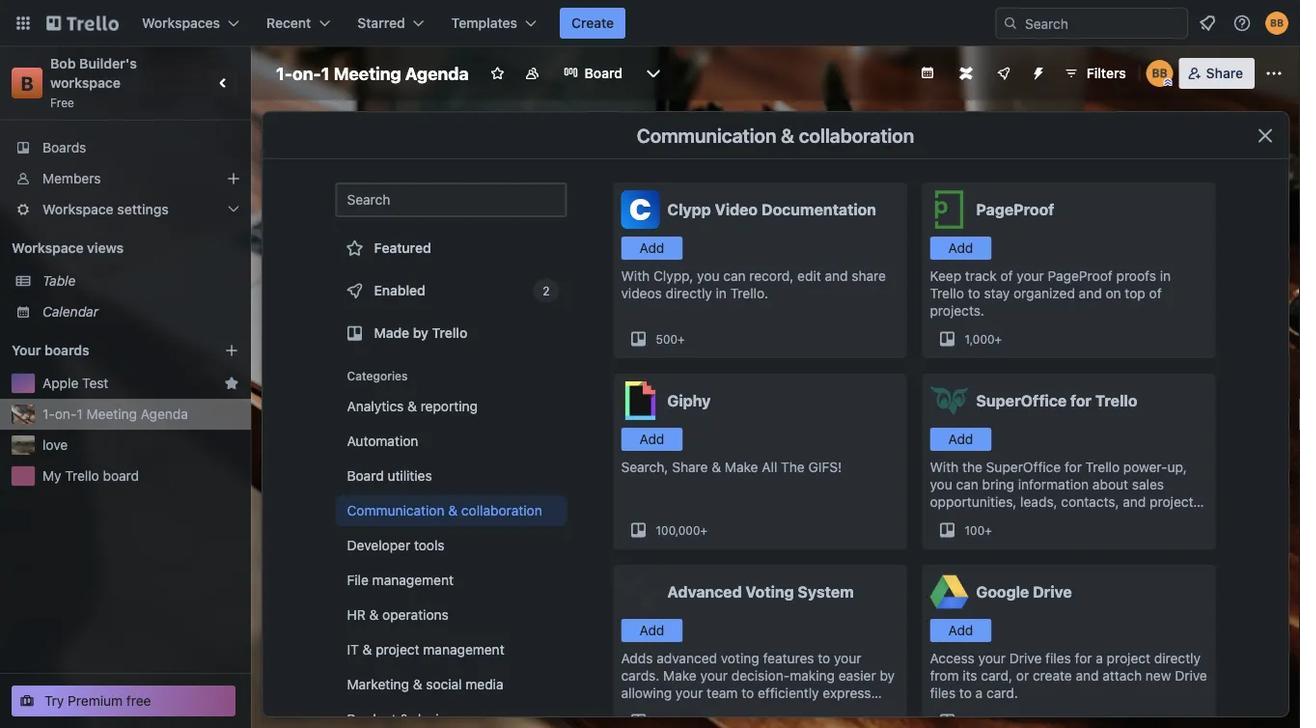 Task type: locate. For each thing, give the bounding box(es) containing it.
0 vertical spatial share
[[1207, 65, 1244, 81]]

0 vertical spatial of
[[1001, 268, 1014, 284]]

add
[[640, 240, 665, 256], [949, 240, 974, 256], [640, 431, 665, 447], [949, 431, 974, 447], [640, 622, 665, 638], [949, 622, 974, 638]]

1 horizontal spatial with
[[931, 459, 959, 475]]

0 vertical spatial agenda
[[405, 63, 469, 84]]

switch to… image
[[14, 14, 33, 33]]

1 horizontal spatial you
[[931, 477, 953, 493]]

on- down apple
[[55, 406, 77, 422]]

create
[[1033, 668, 1073, 684]]

and left 'on'
[[1079, 285, 1103, 301]]

add button for giphy
[[621, 428, 683, 451]]

& right hr
[[369, 607, 379, 623]]

1 vertical spatial directly
[[1155, 650, 1201, 666]]

1 horizontal spatial directly
[[1155, 650, 1201, 666]]

to down track
[[968, 285, 981, 301]]

of up stay
[[1001, 268, 1014, 284]]

1 vertical spatial of
[[1150, 285, 1162, 301]]

all
[[762, 459, 778, 475]]

opportunities,
[[931, 494, 1017, 510]]

add button up search,
[[621, 428, 683, 451]]

1 horizontal spatial communication & collaboration
[[637, 124, 915, 146]]

apple test
[[42, 375, 109, 391]]

workspaces button
[[130, 8, 251, 39]]

clypp
[[668, 200, 712, 219]]

templates button
[[440, 8, 549, 39]]

1 vertical spatial communication & collaboration
[[347, 503, 543, 519]]

1 vertical spatial files
[[931, 685, 956, 701]]

share right search,
[[672, 459, 708, 475]]

1 vertical spatial in
[[716, 285, 727, 301]]

file
[[347, 572, 369, 588]]

&
[[781, 124, 795, 146], [408, 398, 417, 414], [712, 459, 722, 475], [448, 503, 458, 519], [369, 607, 379, 623], [363, 642, 372, 658], [413, 677, 423, 692]]

& up clypp video documentation
[[781, 124, 795, 146]]

add button up access
[[931, 619, 992, 642]]

0 horizontal spatial cards.
[[621, 668, 660, 684]]

1 horizontal spatial in
[[1161, 268, 1172, 284]]

its
[[963, 668, 978, 684]]

superoffice up bring
[[987, 459, 1062, 475]]

system
[[798, 583, 855, 601]]

boards link
[[0, 132, 251, 163]]

can up trello.
[[724, 268, 746, 284]]

& right it
[[363, 642, 372, 658]]

meeting down test
[[86, 406, 137, 422]]

1-
[[276, 63, 293, 84], [42, 406, 55, 422]]

pageproof up track
[[977, 200, 1055, 219]]

0 vertical spatial management
[[372, 572, 454, 588]]

& down board utilities link
[[448, 503, 458, 519]]

and right create
[[1076, 668, 1100, 684]]

0 horizontal spatial communication
[[347, 503, 445, 519]]

1 down "recent" dropdown button on the left
[[321, 63, 330, 84]]

your boards with 4 items element
[[12, 339, 195, 362]]

1 vertical spatial pageproof
[[1048, 268, 1113, 284]]

1 vertical spatial make
[[664, 668, 697, 684]]

on-
[[293, 63, 321, 84], [55, 406, 77, 422]]

can inside with clypp, you can record, edit and share videos directly in trello.
[[724, 268, 746, 284]]

workspace for workspace views
[[12, 240, 84, 256]]

board left customize views image
[[585, 65, 623, 81]]

trello right "my"
[[65, 468, 99, 484]]

0 vertical spatial directly
[[666, 285, 713, 301]]

directly
[[666, 285, 713, 301], [1155, 650, 1201, 666]]

clypp video documentation
[[668, 200, 877, 219]]

starred button
[[346, 8, 436, 39]]

collaboration down board utilities link
[[462, 503, 543, 519]]

you inside with clypp, you can record, edit and share videos directly in trello.
[[697, 268, 720, 284]]

cards. down opportunities,
[[978, 511, 1016, 527]]

advanced
[[657, 650, 718, 666]]

members link
[[0, 163, 251, 194]]

0 horizontal spatial meeting
[[86, 406, 137, 422]]

1 horizontal spatial share
[[1207, 65, 1244, 81]]

0 vertical spatial 1
[[321, 63, 330, 84]]

directly down clypp,
[[666, 285, 713, 301]]

to down its
[[960, 685, 972, 701]]

1 horizontal spatial agenda
[[405, 63, 469, 84]]

google drive
[[977, 583, 1073, 601]]

bob builder (bobbuilder40) image
[[1266, 12, 1289, 35], [1147, 60, 1174, 87]]

workspace down the members
[[42, 201, 114, 217]]

0 vertical spatial board
[[585, 65, 623, 81]]

add up adds
[[640, 622, 665, 638]]

your boards
[[12, 342, 89, 358]]

1 vertical spatial 1-
[[42, 406, 55, 422]]

add for superoffice for trello
[[949, 431, 974, 447]]

free
[[126, 693, 151, 709]]

agenda
[[405, 63, 469, 84], [141, 406, 188, 422]]

+ down opportunities,
[[985, 523, 993, 537]]

1 horizontal spatial cards.
[[978, 511, 1016, 527]]

your up opinions!
[[676, 685, 703, 701]]

hr & operations
[[347, 607, 449, 623]]

your inside keep track of your pageproof proofs in trello to stay organized and on top of projects.
[[1017, 268, 1045, 284]]

1 horizontal spatial communication
[[637, 124, 777, 146]]

your up card,
[[979, 650, 1006, 666]]

communication up developer tools
[[347, 503, 445, 519]]

board
[[585, 65, 623, 81], [347, 468, 384, 484]]

cards. down adds
[[621, 668, 660, 684]]

1 horizontal spatial project
[[1107, 650, 1151, 666]]

1 horizontal spatial by
[[880, 668, 895, 684]]

marketing & social media
[[347, 677, 504, 692]]

collaboration up documentation
[[799, 124, 915, 146]]

to inside with the superoffice for trello power-up, you can bring information about sales opportunities, leads, contacts, and projects to your cards.
[[931, 511, 943, 527]]

bob builder (bobbuilder40) image right filters
[[1147, 60, 1174, 87]]

make down advanced
[[664, 668, 697, 684]]

1 vertical spatial for
[[1065, 459, 1083, 475]]

1 vertical spatial 1-on-1 meeting agenda
[[42, 406, 188, 422]]

0 vertical spatial bob builder (bobbuilder40) image
[[1266, 12, 1289, 35]]

0 vertical spatial you
[[697, 268, 720, 284]]

with clypp, you can record, edit and share videos directly in trello.
[[621, 268, 887, 301]]

0 vertical spatial in
[[1161, 268, 1172, 284]]

1 horizontal spatial of
[[1150, 285, 1162, 301]]

with up "videos"
[[621, 268, 650, 284]]

0 horizontal spatial board
[[347, 468, 384, 484]]

boards
[[44, 342, 89, 358]]

and
[[825, 268, 849, 284], [1079, 285, 1103, 301], [1124, 494, 1147, 510], [1076, 668, 1100, 684]]

drive right google
[[1033, 583, 1073, 601]]

project down the hr & operations
[[376, 642, 420, 658]]

files
[[1046, 650, 1072, 666], [931, 685, 956, 701]]

1 vertical spatial by
[[880, 668, 895, 684]]

2 vertical spatial for
[[1076, 650, 1093, 666]]

1 horizontal spatial 1-
[[276, 63, 293, 84]]

files down from
[[931, 685, 956, 701]]

add board image
[[224, 343, 240, 358]]

0 vertical spatial a
[[1096, 650, 1104, 666]]

add button
[[621, 237, 683, 260], [931, 237, 992, 260], [621, 428, 683, 451], [931, 428, 992, 451], [621, 619, 683, 642], [931, 619, 992, 642]]

in left trello.
[[716, 285, 727, 301]]

views
[[87, 240, 124, 256]]

0 vertical spatial communication & collaboration
[[637, 124, 915, 146]]

& for hr & operations link
[[369, 607, 379, 623]]

advanced
[[668, 583, 742, 601]]

1 vertical spatial collaboration
[[462, 503, 543, 519]]

try premium free button
[[12, 686, 236, 717]]

projects.
[[931, 303, 985, 319]]

communication up clypp
[[637, 124, 777, 146]]

make
[[725, 459, 759, 475], [664, 668, 697, 684]]

pageproof up 'on'
[[1048, 268, 1113, 284]]

management
[[372, 572, 454, 588], [423, 642, 505, 658]]

table
[[42, 273, 76, 289]]

1 vertical spatial with
[[931, 459, 959, 475]]

agenda up love link
[[141, 406, 188, 422]]

1 vertical spatial cards.
[[621, 668, 660, 684]]

with left the
[[931, 459, 959, 475]]

your inside access your drive files for a project directly from its card, or create and attach new drive files to a card.
[[979, 650, 1006, 666]]

trello up 'about' in the bottom of the page
[[1086, 459, 1120, 475]]

developer
[[347, 537, 411, 553]]

0 vertical spatial with
[[621, 268, 650, 284]]

0 vertical spatial superoffice
[[977, 392, 1067, 410]]

share button
[[1180, 58, 1256, 89]]

0 horizontal spatial make
[[664, 668, 697, 684]]

drive right new
[[1176, 668, 1208, 684]]

the
[[963, 459, 983, 475]]

1- up love
[[42, 406, 55, 422]]

0 horizontal spatial by
[[413, 325, 429, 341]]

add up search,
[[640, 431, 665, 447]]

on- inside 'link'
[[55, 406, 77, 422]]

pageproof
[[977, 200, 1055, 219], [1048, 268, 1113, 284]]

trello down keep
[[931, 285, 965, 301]]

make left 'all'
[[725, 459, 759, 475]]

and inside access your drive files for a project directly from its card, or create and attach new drive files to a card.
[[1076, 668, 1100, 684]]

from
[[931, 668, 960, 684]]

add button for pageproof
[[931, 237, 992, 260]]

0 horizontal spatial communication & collaboration
[[347, 503, 543, 519]]

your up team
[[701, 668, 728, 684]]

your
[[1017, 268, 1045, 284], [947, 511, 974, 527], [834, 650, 862, 666], [979, 650, 1006, 666], [701, 668, 728, 684], [676, 685, 703, 701]]

add up keep
[[949, 240, 974, 256]]

0 horizontal spatial bob builder (bobbuilder40) image
[[1147, 60, 1174, 87]]

workspace up the table
[[12, 240, 84, 256]]

stay
[[985, 285, 1010, 301]]

of right top
[[1150, 285, 1162, 301]]

adds advanced voting features to your cards. make your decision-making easier by allowing your team to efficiently express their opinions!
[[621, 650, 895, 719]]

+ up giphy
[[678, 332, 685, 346]]

1 horizontal spatial on-
[[293, 63, 321, 84]]

with inside with clypp, you can record, edit and share videos directly in trello.
[[621, 268, 650, 284]]

your inside with the superoffice for trello power-up, you can bring information about sales opportunities, leads, contacts, and projects to your cards.
[[947, 511, 974, 527]]

star or unstar board image
[[490, 66, 506, 81]]

search image
[[1003, 15, 1019, 31]]

by inside adds advanced voting features to your cards. make your decision-making easier by allowing your team to efficiently express their opinions!
[[880, 668, 895, 684]]

add for pageproof
[[949, 240, 974, 256]]

for
[[1071, 392, 1092, 410], [1065, 459, 1083, 475], [1076, 650, 1093, 666]]

1 horizontal spatial can
[[957, 477, 979, 493]]

confluence icon image
[[960, 67, 973, 80]]

1 horizontal spatial board
[[585, 65, 623, 81]]

0 horizontal spatial can
[[724, 268, 746, 284]]

drive up or
[[1010, 650, 1042, 666]]

trello right made
[[432, 325, 468, 341]]

+
[[678, 332, 685, 346], [995, 332, 1003, 346], [701, 523, 708, 537], [985, 523, 993, 537]]

1 horizontal spatial meeting
[[334, 63, 401, 84]]

meeting inside 'link'
[[86, 406, 137, 422]]

0 vertical spatial meeting
[[334, 63, 401, 84]]

you right clypp,
[[697, 268, 720, 284]]

can down the
[[957, 477, 979, 493]]

share
[[852, 268, 887, 284]]

0 horizontal spatial with
[[621, 268, 650, 284]]

1 vertical spatial 1
[[77, 406, 83, 422]]

0 horizontal spatial in
[[716, 285, 727, 301]]

0 horizontal spatial 1-
[[42, 406, 55, 422]]

your down opportunities,
[[947, 511, 974, 527]]

trello inside with the superoffice for trello power-up, you can bring information about sales opportunities, leads, contacts, and projects to your cards.
[[1086, 459, 1120, 475]]

with for superoffice
[[931, 459, 959, 475]]

add up the
[[949, 431, 974, 447]]

1 vertical spatial superoffice
[[987, 459, 1062, 475]]

it
[[347, 642, 359, 658]]

communication
[[637, 124, 777, 146], [347, 503, 445, 519]]

add button up clypp,
[[621, 237, 683, 260]]

in inside with clypp, you can record, edit and share videos directly in trello.
[[716, 285, 727, 301]]

0 vertical spatial workspace
[[42, 201, 114, 217]]

0 vertical spatial collaboration
[[799, 124, 915, 146]]

1 vertical spatial workspace
[[12, 240, 84, 256]]

1 vertical spatial bob builder (bobbuilder40) image
[[1147, 60, 1174, 87]]

0 horizontal spatial on-
[[55, 406, 77, 422]]

workspace for workspace settings
[[42, 201, 114, 217]]

0 horizontal spatial collaboration
[[462, 503, 543, 519]]

primary element
[[0, 0, 1301, 46]]

1 inside 1-on-1 meeting agenda text field
[[321, 63, 330, 84]]

1 vertical spatial a
[[976, 685, 983, 701]]

0 vertical spatial 1-
[[276, 63, 293, 84]]

0 vertical spatial make
[[725, 459, 759, 475]]

a up attach
[[1096, 650, 1104, 666]]

and down sales
[[1124, 494, 1147, 510]]

hr
[[347, 607, 366, 623]]

1 vertical spatial communication
[[347, 503, 445, 519]]

and right edit
[[825, 268, 849, 284]]

share left the show menu image
[[1207, 65, 1244, 81]]

0 vertical spatial can
[[724, 268, 746, 284]]

1,000
[[965, 332, 995, 346]]

add for advanced voting system
[[640, 622, 665, 638]]

add button up keep
[[931, 237, 992, 260]]

1 horizontal spatial bob builder (bobbuilder40) image
[[1266, 12, 1289, 35]]

directly up new
[[1155, 650, 1201, 666]]

agenda left star or unstar board icon
[[405, 63, 469, 84]]

100,000
[[656, 523, 701, 537]]

board for board
[[585, 65, 623, 81]]

0 vertical spatial 1-on-1 meeting agenda
[[276, 63, 469, 84]]

0 horizontal spatial 1
[[77, 406, 83, 422]]

trello inside my trello board link
[[65, 468, 99, 484]]

files up create
[[1046, 650, 1072, 666]]

workspace inside dropdown button
[[42, 201, 114, 217]]

communication & collaboration up clypp video documentation
[[637, 124, 915, 146]]

in right "proofs"
[[1161, 268, 1172, 284]]

b link
[[12, 68, 42, 99]]

100,000 +
[[656, 523, 708, 537]]

board
[[103, 468, 139, 484]]

and inside keep track of your pageproof proofs in trello to stay organized and on top of projects.
[[1079, 285, 1103, 301]]

to inside access your drive files for a project directly from its card, or create and attach new drive files to a card.
[[960, 685, 972, 701]]

0 horizontal spatial agenda
[[141, 406, 188, 422]]

videos
[[621, 285, 662, 301]]

0 horizontal spatial 1-on-1 meeting agenda
[[42, 406, 188, 422]]

track
[[966, 268, 997, 284]]

project up attach
[[1107, 650, 1151, 666]]

calendar
[[42, 304, 99, 320]]

bob builder (bobbuilder40) image right open information menu icon
[[1266, 12, 1289, 35]]

+ up advanced
[[701, 523, 708, 537]]

to
[[968, 285, 981, 301], [931, 511, 943, 527], [818, 650, 831, 666], [742, 685, 754, 701], [960, 685, 972, 701]]

you up opportunities,
[[931, 477, 953, 493]]

to left 100
[[931, 511, 943, 527]]

1 horizontal spatial 1-on-1 meeting agenda
[[276, 63, 469, 84]]

board down automation
[[347, 468, 384, 484]]

with
[[621, 268, 650, 284], [931, 459, 959, 475]]

0 horizontal spatial project
[[376, 642, 420, 658]]

management down hr & operations link
[[423, 642, 505, 658]]

0 horizontal spatial of
[[1001, 268, 1014, 284]]

analytics & reporting link
[[336, 391, 567, 422]]

add up clypp,
[[640, 240, 665, 256]]

agenda inside 1-on-1 meeting agenda text field
[[405, 63, 469, 84]]

filters button
[[1058, 58, 1133, 89]]

by
[[413, 325, 429, 341], [880, 668, 895, 684]]

recent
[[267, 15, 311, 31]]

1-on-1 meeting agenda down apple test link
[[42, 406, 188, 422]]

1 vertical spatial board
[[347, 468, 384, 484]]

efficiently
[[758, 685, 820, 701]]

project
[[376, 642, 420, 658], [1107, 650, 1151, 666]]

0 horizontal spatial directly
[[666, 285, 713, 301]]

automation
[[347, 433, 419, 449]]

0 vertical spatial files
[[1046, 650, 1072, 666]]

+ down stay
[[995, 332, 1003, 346]]

add up access
[[949, 622, 974, 638]]

utilities
[[388, 468, 432, 484]]

trello
[[931, 285, 965, 301], [432, 325, 468, 341], [1096, 392, 1138, 410], [1086, 459, 1120, 475], [65, 468, 99, 484]]

on- inside text field
[[293, 63, 321, 84]]

0 vertical spatial drive
[[1033, 583, 1073, 601]]

attach
[[1103, 668, 1143, 684]]

100
[[965, 523, 985, 537]]

meeting down starred
[[334, 63, 401, 84]]

card,
[[982, 668, 1013, 684]]

share inside share button
[[1207, 65, 1244, 81]]

contacts,
[[1062, 494, 1120, 510]]

video
[[715, 200, 758, 219]]

to inside keep track of your pageproof proofs in trello to stay organized and on top of projects.
[[968, 285, 981, 301]]

cards. inside with the superoffice for trello power-up, you can bring information about sales opportunities, leads, contacts, and projects to your cards.
[[978, 511, 1016, 527]]

this member is an admin of this board. image
[[1164, 78, 1173, 87]]

1 vertical spatial on-
[[55, 406, 77, 422]]

0 vertical spatial by
[[413, 325, 429, 341]]

management up the operations
[[372, 572, 454, 588]]

settings
[[117, 201, 169, 217]]

workspace views
[[12, 240, 124, 256]]

calendar power-up image
[[920, 65, 936, 80]]

trello.
[[731, 285, 769, 301]]

1 down apple test
[[77, 406, 83, 422]]

to up making
[[818, 650, 831, 666]]

1-on-1 meeting agenda down starred
[[276, 63, 469, 84]]

your up the 'organized' at the right
[[1017, 268, 1045, 284]]

by right made
[[413, 325, 429, 341]]

free
[[50, 96, 74, 109]]

1 horizontal spatial 1
[[321, 63, 330, 84]]

featured link
[[336, 229, 567, 268]]

& right analytics
[[408, 398, 417, 414]]

on- down "recent" dropdown button on the left
[[293, 63, 321, 84]]

0 vertical spatial cards.
[[978, 511, 1016, 527]]

can
[[724, 268, 746, 284], [957, 477, 979, 493]]

1 vertical spatial meeting
[[86, 406, 137, 422]]

boards
[[42, 140, 86, 155]]

1- down recent
[[276, 63, 293, 84]]

1- inside 'link'
[[42, 406, 55, 422]]

by right easier
[[880, 668, 895, 684]]

up,
[[1168, 459, 1188, 475]]

& left social
[[413, 677, 423, 692]]

+ for superoffice for trello
[[985, 523, 993, 537]]

1 vertical spatial can
[[957, 477, 979, 493]]

0 vertical spatial communication
[[637, 124, 777, 146]]

a down its
[[976, 685, 983, 701]]

add button up adds
[[621, 619, 683, 642]]

add button up the
[[931, 428, 992, 451]]

Search field
[[1019, 9, 1188, 38]]

collaboration
[[799, 124, 915, 146], [462, 503, 543, 519]]

with inside with the superoffice for trello power-up, you can bring information about sales opportunities, leads, contacts, and projects to your cards.
[[931, 459, 959, 475]]



Task type: vqa. For each thing, say whether or not it's contained in the screenshot.
creating to the right
no



Task type: describe. For each thing, give the bounding box(es) containing it.
apple test link
[[42, 374, 216, 393]]

analytics
[[347, 398, 404, 414]]

1 horizontal spatial collaboration
[[799, 124, 915, 146]]

communication & collaboration link
[[336, 495, 567, 526]]

board utilities
[[347, 468, 432, 484]]

my trello board
[[42, 468, 139, 484]]

1- inside text field
[[276, 63, 293, 84]]

add for clypp video documentation
[[640, 240, 665, 256]]

Board name text field
[[267, 58, 479, 89]]

directly inside access your drive files for a project directly from its card, or create and attach new drive files to a card.
[[1155, 650, 1201, 666]]

& for the communication & collaboration link
[[448, 503, 458, 519]]

file management
[[347, 572, 454, 588]]

trello inside the made by trello link
[[432, 325, 468, 341]]

board for board utilities
[[347, 468, 384, 484]]

it & project management
[[347, 642, 505, 658]]

back to home image
[[46, 8, 119, 39]]

0 notifications image
[[1197, 12, 1220, 35]]

show menu image
[[1265, 64, 1284, 83]]

marketing
[[347, 677, 409, 692]]

giphy
[[668, 392, 711, 410]]

1 vertical spatial drive
[[1010, 650, 1042, 666]]

love
[[42, 437, 68, 453]]

my
[[42, 468, 61, 484]]

add button for superoffice for trello
[[931, 428, 992, 451]]

access your drive files for a project directly from its card, or create and attach new drive files to a card.
[[931, 650, 1208, 701]]

organized
[[1014, 285, 1076, 301]]

documentation
[[762, 200, 877, 219]]

voting
[[721, 650, 760, 666]]

b
[[21, 71, 33, 94]]

premium
[[68, 693, 123, 709]]

your up easier
[[834, 650, 862, 666]]

made
[[374, 325, 410, 341]]

cards. inside adds advanced voting features to your cards. make your decision-making easier by allowing your team to efficiently express their opinions!
[[621, 668, 660, 684]]

trello up power-
[[1096, 392, 1138, 410]]

made by trello
[[374, 325, 468, 341]]

builder's
[[79, 56, 137, 71]]

add button for clypp video documentation
[[621, 237, 683, 260]]

2 vertical spatial drive
[[1176, 668, 1208, 684]]

superoffice inside with the superoffice for trello power-up, you can bring information about sales opportunities, leads, contacts, and projects to your cards.
[[987, 459, 1062, 475]]

recent button
[[255, 8, 342, 39]]

0 vertical spatial pageproof
[[977, 200, 1055, 219]]

projects
[[1150, 494, 1201, 510]]

with for clypp
[[621, 268, 650, 284]]

+ for clypp video documentation
[[678, 332, 685, 346]]

your
[[12, 342, 41, 358]]

allowing
[[621, 685, 672, 701]]

and inside with clypp, you can record, edit and share videos directly in trello.
[[825, 268, 849, 284]]

create button
[[560, 8, 626, 39]]

board link
[[552, 58, 634, 89]]

directly inside with clypp, you can record, edit and share videos directly in trello.
[[666, 285, 713, 301]]

their
[[621, 703, 650, 719]]

trello inside keep track of your pageproof proofs in trello to stay organized and on top of projects.
[[931, 285, 965, 301]]

can inside with the superoffice for trello power-up, you can bring information about sales opportunities, leads, contacts, and projects to your cards.
[[957, 477, 979, 493]]

media
[[466, 677, 504, 692]]

make inside adds advanced voting features to your cards. make your decision-making easier by allowing your team to efficiently express their opinions!
[[664, 668, 697, 684]]

bob
[[50, 56, 76, 71]]

categories
[[347, 369, 408, 382]]

workspace settings
[[42, 201, 169, 217]]

add button for advanced voting system
[[621, 619, 683, 642]]

to down decision-
[[742, 685, 754, 701]]

automation link
[[336, 426, 567, 457]]

calendar link
[[42, 302, 240, 322]]

+ for pageproof
[[995, 332, 1003, 346]]

on
[[1106, 285, 1122, 301]]

workspace settings button
[[0, 194, 251, 225]]

express
[[823, 685, 872, 701]]

filters
[[1087, 65, 1127, 81]]

& left 'all'
[[712, 459, 722, 475]]

in inside keep track of your pageproof proofs in trello to stay organized and on top of projects.
[[1161, 268, 1172, 284]]

workspace
[[50, 75, 121, 91]]

the
[[781, 459, 805, 475]]

templates
[[452, 15, 518, 31]]

workspace navigation collapse icon image
[[211, 70, 238, 97]]

my trello board link
[[42, 466, 240, 486]]

search, share & make all the gifs!
[[621, 459, 842, 475]]

0 horizontal spatial a
[[976, 685, 983, 701]]

agenda inside 1-on-1 meeting agenda 'link'
[[141, 406, 188, 422]]

& for 'analytics & reporting' link
[[408, 398, 417, 414]]

try
[[44, 693, 64, 709]]

google
[[977, 583, 1030, 601]]

clypp,
[[654, 268, 694, 284]]

workspaces
[[142, 15, 220, 31]]

1 inside 1-on-1 meeting agenda 'link'
[[77, 406, 83, 422]]

1 horizontal spatial a
[[1096, 650, 1104, 666]]

create
[[572, 15, 614, 31]]

1 horizontal spatial make
[[725, 459, 759, 475]]

try premium free
[[44, 693, 151, 709]]

search,
[[621, 459, 669, 475]]

1 horizontal spatial files
[[1046, 650, 1072, 666]]

and inside with the superoffice for trello power-up, you can bring information about sales opportunities, leads, contacts, and projects to your cards.
[[1124, 494, 1147, 510]]

power-
[[1124, 459, 1168, 475]]

bob builder's workspace link
[[50, 56, 140, 91]]

for inside access your drive files for a project directly from its card, or create and attach new drive files to a card.
[[1076, 650, 1093, 666]]

& for marketing & social media link
[[413, 677, 423, 692]]

keep
[[931, 268, 962, 284]]

project inside access your drive files for a project directly from its card, or create and attach new drive files to a card.
[[1107, 650, 1151, 666]]

featured
[[374, 240, 431, 256]]

marketing & social media link
[[336, 669, 567, 700]]

edit
[[798, 268, 822, 284]]

& for it & project management link
[[363, 642, 372, 658]]

add button for google drive
[[931, 619, 992, 642]]

add for giphy
[[640, 431, 665, 447]]

open information menu image
[[1233, 14, 1253, 33]]

developer tools link
[[336, 530, 567, 561]]

superoffice for trello
[[977, 392, 1138, 410]]

you inside with the superoffice for trello power-up, you can bring information about sales opportunities, leads, contacts, and projects to your cards.
[[931, 477, 953, 493]]

card.
[[987, 685, 1019, 701]]

0 horizontal spatial files
[[931, 685, 956, 701]]

0 vertical spatial for
[[1071, 392, 1092, 410]]

by inside the made by trello link
[[413, 325, 429, 341]]

easier
[[839, 668, 877, 684]]

adds
[[621, 650, 653, 666]]

workspace visible image
[[525, 66, 541, 81]]

1-on-1 meeting agenda inside 'link'
[[42, 406, 188, 422]]

add for google drive
[[949, 622, 974, 638]]

voting
[[746, 583, 795, 601]]

1 vertical spatial management
[[423, 642, 505, 658]]

customize views image
[[644, 64, 663, 83]]

information
[[1019, 477, 1090, 493]]

meeting inside text field
[[334, 63, 401, 84]]

opinions!
[[653, 703, 710, 719]]

power ups image
[[996, 66, 1012, 81]]

Search text field
[[336, 183, 567, 217]]

gifs!
[[809, 459, 842, 475]]

0 horizontal spatial share
[[672, 459, 708, 475]]

bob builder's workspace free
[[50, 56, 140, 109]]

sales
[[1133, 477, 1165, 493]]

1-on-1 meeting agenda inside text field
[[276, 63, 469, 84]]

pageproof inside keep track of your pageproof proofs in trello to stay organized and on top of projects.
[[1048, 268, 1113, 284]]

apple
[[42, 375, 79, 391]]

automation image
[[1023, 58, 1051, 85]]

members
[[42, 170, 101, 186]]

made by trello link
[[336, 314, 567, 353]]

about
[[1093, 477, 1129, 493]]

+ for giphy
[[701, 523, 708, 537]]

access
[[931, 650, 975, 666]]

starred icon image
[[224, 376, 240, 391]]

project inside it & project management link
[[376, 642, 420, 658]]

for inside with the superoffice for trello power-up, you can bring information about sales opportunities, leads, contacts, and projects to your cards.
[[1065, 459, 1083, 475]]



